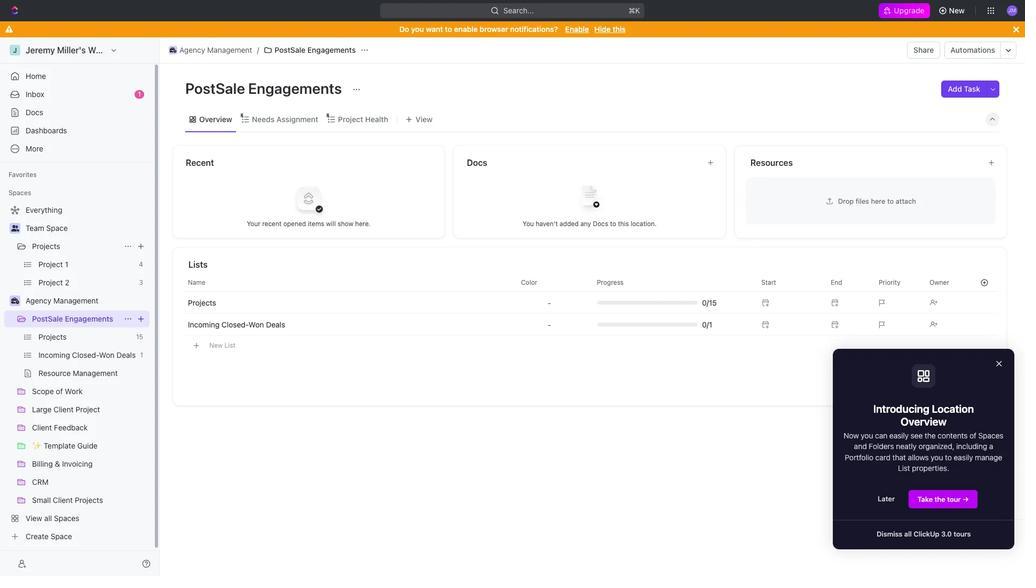 Task type: locate. For each thing, give the bounding box(es) containing it.
needs assignment link
[[250, 112, 318, 127]]

0 vertical spatial you
[[411, 25, 424, 34]]

0 horizontal spatial postsale
[[32, 315, 63, 324]]

deals for incoming closed-won deals
[[266, 320, 285, 329]]

1 dropdown menu image from the top
[[548, 299, 551, 307]]

management down 'incoming closed-won deals 1'
[[73, 369, 118, 378]]

1 horizontal spatial spaces
[[54, 514, 79, 524]]

0 vertical spatial incoming closed-won deals link
[[188, 320, 285, 329]]

show
[[338, 220, 354, 228]]

the up organized,
[[925, 432, 936, 441]]

0 vertical spatial list
[[225, 342, 235, 350]]

0 vertical spatial all
[[44, 514, 52, 524]]

spaces up a
[[979, 432, 1004, 441]]

view
[[416, 115, 433, 124], [26, 514, 42, 524]]

1 horizontal spatial all
[[905, 531, 912, 539]]

1 vertical spatial incoming closed-won deals link
[[38, 347, 136, 364]]

all
[[44, 514, 52, 524], [905, 531, 912, 539]]

1 vertical spatial overview
[[901, 416, 947, 428]]

view button
[[402, 112, 437, 127]]

1 vertical spatial of
[[970, 432, 977, 441]]

postsale engagements link right / in the left top of the page
[[261, 44, 359, 57]]

1 horizontal spatial of
[[970, 432, 977, 441]]

1 vertical spatial agency management link
[[26, 293, 147, 310]]

0 vertical spatial of
[[56, 387, 63, 396]]

0 horizontal spatial won
[[99, 351, 115, 360]]

0 vertical spatial agency
[[179, 45, 205, 54]]

1 horizontal spatial docs
[[467, 158, 488, 168]]

new up automations
[[950, 6, 965, 15]]

view all spaces
[[26, 514, 79, 524]]

all for dismiss
[[905, 531, 912, 539]]

of left work
[[56, 387, 63, 396]]

overview up "see"
[[901, 416, 947, 428]]

1 horizontal spatial new
[[950, 6, 965, 15]]

new
[[950, 6, 965, 15], [209, 342, 223, 350]]

client up client feedback
[[54, 405, 74, 415]]

projects link down the team space link
[[32, 238, 120, 255]]

here.
[[355, 220, 371, 228]]

2 horizontal spatial postsale
[[275, 45, 306, 54]]

&
[[55, 460, 60, 469]]

automations
[[951, 45, 996, 54]]

0 vertical spatial postsale engagements
[[275, 45, 356, 54]]

2 vertical spatial management
[[73, 369, 118, 378]]

space for team space
[[46, 224, 68, 233]]

recent
[[186, 158, 214, 168]]

enable
[[454, 25, 478, 34]]

you down organized,
[[931, 453, 944, 462]]

0 horizontal spatial new
[[209, 342, 223, 350]]

priority button
[[873, 274, 924, 291]]

dropdown menu image
[[548, 299, 551, 307], [548, 321, 551, 329]]

everything
[[26, 206, 62, 215]]

management down 2 at the top left
[[53, 296, 98, 306]]

tree inside sidebar navigation
[[4, 202, 150, 546]]

1 horizontal spatial overview
[[901, 416, 947, 428]]

0 vertical spatial new
[[950, 6, 965, 15]]

all inside button
[[905, 531, 912, 539]]

navigation
[[833, 349, 1026, 550]]

attach
[[896, 197, 917, 205]]

want
[[426, 25, 443, 34]]

closed- up new list
[[222, 320, 249, 329]]

dashboards
[[26, 126, 67, 135]]

0 horizontal spatial incoming
[[38, 351, 70, 360]]

0 horizontal spatial agency management
[[26, 296, 98, 306]]

to right want
[[445, 25, 452, 34]]

postsale right / in the left top of the page
[[275, 45, 306, 54]]

project left the health
[[338, 115, 363, 124]]

project
[[338, 115, 363, 124], [38, 260, 63, 269], [38, 278, 63, 287], [76, 405, 100, 415]]

1 horizontal spatial postsale
[[185, 80, 245, 97]]

1 horizontal spatial you
[[861, 432, 874, 441]]

navigation containing ×
[[833, 349, 1026, 550]]

create space
[[26, 533, 72, 542]]

jeremy miller's workspace
[[26, 45, 132, 55]]

⌘k
[[629, 6, 641, 15]]

incoming closed-won deals 1
[[38, 351, 143, 360]]

incoming up new list
[[188, 320, 220, 329]]

0 vertical spatial postsale engagements link
[[261, 44, 359, 57]]

incoming closed-won deals link up new list
[[188, 320, 285, 329]]

project health
[[338, 115, 388, 124]]

this right hide
[[613, 25, 626, 34]]

portfolio
[[845, 453, 874, 462]]

view for view
[[416, 115, 433, 124]]

start button
[[755, 274, 825, 291]]

to right here
[[888, 197, 894, 205]]

project left 2 at the top left
[[38, 278, 63, 287]]

spaces down favorites button
[[9, 189, 31, 197]]

agency right business time image
[[179, 45, 205, 54]]

1 vertical spatial management
[[53, 296, 98, 306]]

1 vertical spatial list
[[899, 464, 911, 473]]

new down the incoming closed-won deals
[[209, 342, 223, 350]]

client
[[54, 405, 74, 415], [32, 424, 52, 433], [53, 496, 73, 505]]

no recent items image
[[287, 177, 330, 220]]

1 vertical spatial incoming
[[38, 351, 70, 360]]

1 horizontal spatial won
[[249, 320, 264, 329]]

2 vertical spatial 1
[[140, 352, 143, 360]]

2 vertical spatial postsale
[[32, 315, 63, 324]]

projects link up 'incoming closed-won deals 1'
[[38, 329, 132, 346]]

agency management link down the project 2 link
[[26, 293, 147, 310]]

postsale inside sidebar navigation
[[32, 315, 63, 324]]

closed- inside sidebar navigation
[[72, 351, 99, 360]]

incoming inside tree
[[38, 351, 70, 360]]

dashboards link
[[4, 122, 150, 139]]

agency management left / in the left top of the page
[[179, 45, 252, 54]]

1 vertical spatial space
[[51, 533, 72, 542]]

you right do
[[411, 25, 424, 34]]

you up and
[[861, 432, 874, 441]]

do you want to enable browser notifications? enable hide this
[[400, 25, 626, 34]]

agency management down 2 at the top left
[[26, 296, 98, 306]]

✨ template guide link
[[32, 438, 147, 455]]

1 vertical spatial you
[[861, 432, 874, 441]]

take the tour → button
[[909, 490, 979, 510]]

miller's
[[57, 45, 86, 55]]

0 horizontal spatial docs
[[26, 108, 43, 117]]

0 vertical spatial view
[[416, 115, 433, 124]]

won inside tree
[[99, 351, 115, 360]]

no most used docs image
[[569, 177, 611, 220]]

0 vertical spatial spaces
[[9, 189, 31, 197]]

client for small
[[53, 496, 73, 505]]

overview up 'recent' in the top left of the page
[[199, 115, 232, 124]]

postsale down "project 2"
[[32, 315, 63, 324]]

progress
[[597, 279, 624, 287]]

properties.
[[913, 464, 950, 473]]

client feedback link
[[32, 420, 147, 437]]

lists
[[189, 260, 208, 270]]

2 vertical spatial projects link
[[38, 329, 132, 346]]

view button
[[402, 107, 437, 132]]

do
[[400, 25, 409, 34]]

space down the view all spaces
[[51, 533, 72, 542]]

closed- for incoming closed-won deals
[[222, 320, 249, 329]]

incoming closed-won deals link up resource management link
[[38, 347, 136, 364]]

2 vertical spatial client
[[53, 496, 73, 505]]

0 horizontal spatial list
[[225, 342, 235, 350]]

0 vertical spatial client
[[54, 405, 74, 415]]

new inside button
[[950, 6, 965, 15]]

postsale up overview link
[[185, 80, 245, 97]]

0 horizontal spatial closed-
[[72, 351, 99, 360]]

1 horizontal spatial incoming
[[188, 320, 220, 329]]

of up including
[[970, 432, 977, 441]]

to inside introducing location overview now you can easily see the contents of spaces and folders neatly organized, including a portfolio card that allows you to easily manage list properties.
[[946, 453, 952, 462]]

1 horizontal spatial incoming closed-won deals link
[[188, 320, 285, 329]]

all up "create space" on the left bottom of the page
[[44, 514, 52, 524]]

1 horizontal spatial closed-
[[222, 320, 249, 329]]

2 dropdown menu image from the top
[[548, 321, 551, 329]]

project health link
[[336, 112, 388, 127]]

lists button
[[188, 259, 995, 271]]

1 vertical spatial won
[[99, 351, 115, 360]]

tree
[[4, 202, 150, 546]]

home link
[[4, 68, 150, 85]]

postsale
[[275, 45, 306, 54], [185, 80, 245, 97], [32, 315, 63, 324]]

add task button
[[942, 81, 987, 98]]

agency management link left / in the left top of the page
[[166, 44, 255, 57]]

list inside introducing location overview now you can easily see the contents of spaces and folders neatly organized, including a portfolio card that allows you to easily manage list properties.
[[899, 464, 911, 473]]

0 vertical spatial closed-
[[222, 320, 249, 329]]

clickup
[[914, 531, 940, 539]]

space right team
[[46, 224, 68, 233]]

view up create
[[26, 514, 42, 524]]

more button
[[4, 140, 150, 158]]

0 vertical spatial postsale
[[275, 45, 306, 54]]

deals inside sidebar navigation
[[117, 351, 136, 360]]

1 vertical spatial new
[[209, 342, 223, 350]]

list down that
[[899, 464, 911, 473]]

this left location.
[[618, 220, 629, 228]]

projects link down name
[[188, 298, 216, 307]]

scope
[[32, 387, 54, 396]]

client for large
[[54, 405, 74, 415]]

0 vertical spatial incoming
[[188, 320, 220, 329]]

1 vertical spatial the
[[935, 496, 946, 504]]

project up "project 2"
[[38, 260, 63, 269]]

introducing
[[874, 403, 930, 416]]

0 horizontal spatial incoming closed-won deals link
[[38, 347, 136, 364]]

all inside tree
[[44, 514, 52, 524]]

create
[[26, 533, 49, 542]]

folders
[[869, 442, 895, 452]]

0 horizontal spatial agency management link
[[26, 293, 147, 310]]

later button
[[870, 490, 904, 509]]

tree containing everything
[[4, 202, 150, 546]]

incoming closed-won deals link
[[188, 320, 285, 329], [38, 347, 136, 364]]

0 vertical spatial docs
[[26, 108, 43, 117]]

view right the health
[[416, 115, 433, 124]]

spaces down small client projects
[[54, 514, 79, 524]]

project for project 1
[[38, 260, 63, 269]]

2 horizontal spatial spaces
[[979, 432, 1004, 441]]

everything link
[[4, 202, 147, 219]]

incoming closed-won deals
[[188, 320, 285, 329]]

feedback
[[54, 424, 88, 433]]

1 horizontal spatial easily
[[954, 453, 974, 462]]

postsale engagements inside tree
[[32, 315, 113, 324]]

0 horizontal spatial you
[[411, 25, 424, 34]]

spaces inside introducing location overview now you can easily see the contents of spaces and folders neatly organized, including a portfolio card that allows you to easily manage list properties.
[[979, 432, 1004, 441]]

1 vertical spatial view
[[26, 514, 42, 524]]

small
[[32, 496, 51, 505]]

client down the large
[[32, 424, 52, 433]]

1 vertical spatial all
[[905, 531, 912, 539]]

resource management
[[38, 369, 118, 378]]

space
[[46, 224, 68, 233], [51, 533, 72, 542]]

agency management link
[[166, 44, 255, 57], [26, 293, 147, 310]]

1 vertical spatial agency
[[26, 296, 51, 306]]

0 horizontal spatial of
[[56, 387, 63, 396]]

the left "tour"
[[935, 496, 946, 504]]

✨
[[32, 442, 42, 451]]

incoming for incoming closed-won deals 1
[[38, 351, 70, 360]]

docs link
[[4, 104, 150, 121]]

0 vertical spatial this
[[613, 25, 626, 34]]

the inside button
[[935, 496, 946, 504]]

0 horizontal spatial agency
[[26, 296, 51, 306]]

agency inside sidebar navigation
[[26, 296, 51, 306]]

scope of work
[[32, 387, 83, 396]]

and
[[855, 442, 867, 452]]

1 horizontal spatial list
[[899, 464, 911, 473]]

1 vertical spatial deals
[[117, 351, 136, 360]]

easily down including
[[954, 453, 974, 462]]

recent
[[262, 220, 282, 228]]

easily up neatly
[[890, 432, 909, 441]]

0 horizontal spatial postsale engagements link
[[32, 311, 120, 328]]

1 horizontal spatial deals
[[266, 320, 285, 329]]

to down organized,
[[946, 453, 952, 462]]

dismiss
[[877, 531, 903, 539]]

jeremy miller's workspace, , element
[[10, 45, 20, 56]]

1
[[138, 90, 141, 98], [65, 260, 68, 269], [140, 352, 143, 360]]

new inside 'button'
[[209, 342, 223, 350]]

billing & invoicing
[[32, 460, 93, 469]]

incoming up resource
[[38, 351, 70, 360]]

0 vertical spatial space
[[46, 224, 68, 233]]

project 2
[[38, 278, 69, 287]]

2 horizontal spatial docs
[[593, 220, 609, 228]]

view inside button
[[416, 115, 433, 124]]

0 vertical spatial deals
[[266, 320, 285, 329]]

postsale engagements link down 2 at the top left
[[32, 311, 120, 328]]

0 vertical spatial won
[[249, 320, 264, 329]]

0 vertical spatial management
[[207, 45, 252, 54]]

end
[[831, 279, 843, 287]]

team space
[[26, 224, 68, 233]]

1 horizontal spatial agency
[[179, 45, 205, 54]]

0 vertical spatial agency management link
[[166, 44, 255, 57]]

management left / in the left top of the page
[[207, 45, 252, 54]]

1 vertical spatial dropdown menu image
[[548, 321, 551, 329]]

deals for incoming closed-won deals 1
[[117, 351, 136, 360]]

card
[[876, 453, 891, 462]]

1 vertical spatial closed-
[[72, 351, 99, 360]]

1 vertical spatial agency management
[[26, 296, 98, 306]]

all left clickup
[[905, 531, 912, 539]]

1 vertical spatial spaces
[[979, 432, 1004, 441]]

of inside scope of work link
[[56, 387, 63, 396]]

engagements inside tree
[[65, 315, 113, 324]]

list down the incoming closed-won deals
[[225, 342, 235, 350]]

task
[[965, 84, 981, 93]]

drop
[[839, 197, 854, 205]]

1 vertical spatial postsale
[[185, 80, 245, 97]]

new list button
[[184, 337, 998, 355]]

management
[[207, 45, 252, 54], [53, 296, 98, 306], [73, 369, 118, 378]]

project 1 link
[[38, 256, 135, 274]]

incoming
[[188, 320, 220, 329], [38, 351, 70, 360]]

2 vertical spatial you
[[931, 453, 944, 462]]

sidebar navigation
[[0, 37, 162, 577]]

any
[[581, 220, 591, 228]]

/
[[257, 45, 259, 54]]

client up the view all spaces
[[53, 496, 73, 505]]

dropdown menu image for 0/15
[[548, 299, 551, 307]]

closed- up the resource management
[[72, 351, 99, 360]]

the inside introducing location overview now you can easily see the contents of spaces and folders neatly organized, including a portfolio card that allows you to easily manage list properties.
[[925, 432, 936, 441]]

0 vertical spatial dropdown menu image
[[548, 299, 551, 307]]

agency right business time icon
[[26, 296, 51, 306]]

needs
[[252, 115, 275, 124]]

progress button
[[591, 274, 749, 291]]

client feedback
[[32, 424, 88, 433]]

view inside tree
[[26, 514, 42, 524]]

0 vertical spatial agency management
[[179, 45, 252, 54]]

contents
[[938, 432, 968, 441]]

name
[[188, 279, 206, 287]]

overview
[[199, 115, 232, 124], [901, 416, 947, 428]]



Task type: describe. For each thing, give the bounding box(es) containing it.
tour
[[948, 496, 961, 504]]

space for create space
[[51, 533, 72, 542]]

work
[[65, 387, 83, 396]]

agency management inside sidebar navigation
[[26, 296, 98, 306]]

automations button
[[946, 42, 1001, 58]]

new for new
[[950, 6, 965, 15]]

take the tour →
[[918, 496, 970, 504]]

4
[[139, 261, 143, 269]]

invoicing
[[62, 460, 93, 469]]

1 vertical spatial this
[[618, 220, 629, 228]]

overview inside overview link
[[199, 115, 232, 124]]

location
[[932, 403, 975, 416]]

docs inside sidebar navigation
[[26, 108, 43, 117]]

3
[[139, 279, 143, 287]]

manage
[[976, 453, 1003, 462]]

management for resource management link
[[73, 369, 118, 378]]

billing
[[32, 460, 53, 469]]

management for bottommost agency management link
[[53, 296, 98, 306]]

neatly
[[896, 442, 917, 452]]

a
[[990, 442, 994, 452]]

files
[[856, 197, 870, 205]]

project down scope of work link
[[76, 405, 100, 415]]

added
[[560, 220, 579, 228]]

you haven't added any docs to this location.
[[523, 220, 657, 228]]

view all spaces link
[[4, 511, 147, 528]]

1 inside 'incoming closed-won deals 1'
[[140, 352, 143, 360]]

introducing location overview now you can easily see the contents of spaces and folders neatly organized, including a portfolio card that allows you to easily manage list properties.
[[844, 403, 1006, 473]]

business time image
[[170, 48, 176, 53]]

share button
[[908, 42, 941, 59]]

new for new list
[[209, 342, 223, 350]]

search...
[[504, 6, 534, 15]]

items
[[308, 220, 324, 228]]

can
[[876, 432, 888, 441]]

small client projects link
[[32, 493, 147, 510]]

list inside 'button'
[[225, 342, 235, 350]]

owner
[[930, 279, 950, 287]]

of inside introducing location overview now you can easily see the contents of spaces and folders neatly organized, including a portfolio card that allows you to easily manage list properties.
[[970, 432, 977, 441]]

2 horizontal spatial you
[[931, 453, 944, 462]]

now
[[844, 432, 859, 441]]

all for view
[[44, 514, 52, 524]]

jeremy
[[26, 45, 55, 55]]

view for view all spaces
[[26, 514, 42, 524]]

overview inside introducing location overview now you can easily see the contents of spaces and folders neatly organized, including a portfolio card that allows you to easily manage list properties.
[[901, 416, 947, 428]]

closed- for incoming closed-won deals 1
[[72, 351, 99, 360]]

opened
[[283, 220, 306, 228]]

spaces inside tree
[[54, 514, 79, 524]]

jm button
[[1004, 2, 1021, 19]]

to right any on the top right
[[610, 220, 616, 228]]

favorites
[[9, 171, 37, 179]]

tours
[[954, 531, 971, 539]]

1 vertical spatial postsale engagements
[[185, 80, 345, 97]]

organized,
[[919, 442, 955, 452]]

resource
[[38, 369, 71, 378]]

new list
[[209, 342, 235, 350]]

1 horizontal spatial agency management link
[[166, 44, 255, 57]]

resources button
[[750, 157, 980, 169]]

project for project 2
[[38, 278, 63, 287]]

end button
[[825, 274, 873, 291]]

1 vertical spatial client
[[32, 424, 52, 433]]

3.0
[[942, 531, 952, 539]]

allows
[[908, 453, 929, 462]]

business time image
[[11, 298, 19, 304]]

incoming for incoming closed-won deals
[[188, 320, 220, 329]]

share
[[914, 45, 935, 54]]

crm
[[32, 478, 49, 487]]

2 vertical spatial docs
[[593, 220, 609, 228]]

0 vertical spatial engagements
[[308, 45, 356, 54]]

0 vertical spatial 1
[[138, 90, 141, 98]]

1 horizontal spatial postsale engagements link
[[261, 44, 359, 57]]

priority
[[879, 279, 901, 287]]

start
[[762, 279, 777, 287]]

j
[[13, 46, 17, 54]]

upgrade
[[894, 6, 925, 15]]

won for incoming closed-won deals
[[249, 320, 264, 329]]

see
[[911, 432, 923, 441]]

take
[[918, 496, 933, 504]]

small client projects
[[32, 496, 103, 505]]

1 vertical spatial postsale engagements link
[[32, 311, 120, 328]]

browser
[[480, 25, 509, 34]]

won for incoming closed-won deals 1
[[99, 351, 115, 360]]

× button
[[996, 357, 1003, 370]]

1 vertical spatial projects link
[[188, 298, 216, 307]]

large
[[32, 405, 52, 415]]

owner button
[[924, 274, 972, 291]]

team
[[26, 224, 44, 233]]

jm
[[1009, 7, 1017, 14]]

1 horizontal spatial agency management
[[179, 45, 252, 54]]

0/15
[[702, 298, 717, 307]]

location.
[[631, 220, 657, 228]]

dropdown menu image for 0/1
[[548, 321, 551, 329]]

more
[[26, 144, 43, 153]]

projects down team space at top
[[32, 242, 60, 251]]

template
[[44, 442, 75, 451]]

projects down crm link
[[75, 496, 103, 505]]

project for project health
[[338, 115, 363, 124]]

projects up resource
[[38, 333, 67, 342]]

health
[[365, 115, 388, 124]]

0 vertical spatial projects link
[[32, 238, 120, 255]]

1 vertical spatial engagements
[[248, 80, 342, 97]]

scope of work link
[[32, 384, 147, 401]]

inbox
[[26, 90, 44, 99]]

1 vertical spatial 1
[[65, 260, 68, 269]]

→
[[963, 496, 970, 504]]

0 vertical spatial easily
[[890, 432, 909, 441]]

0 horizontal spatial spaces
[[9, 189, 31, 197]]

user group image
[[11, 225, 19, 232]]

assignment
[[277, 115, 318, 124]]

workspace
[[88, 45, 132, 55]]

1 vertical spatial easily
[[954, 453, 974, 462]]

color button
[[515, 274, 584, 291]]

resource management link
[[38, 365, 147, 382]]

projects down name
[[188, 298, 216, 307]]

dismiss all clickup 3.0 tours button
[[869, 526, 980, 544]]

billing & invoicing link
[[32, 456, 147, 473]]

haven't
[[536, 220, 558, 228]]

name button
[[184, 274, 515, 291]]

resources
[[751, 158, 793, 168]]



Task type: vqa. For each thing, say whether or not it's contained in the screenshot.
The Enter Username text box
no



